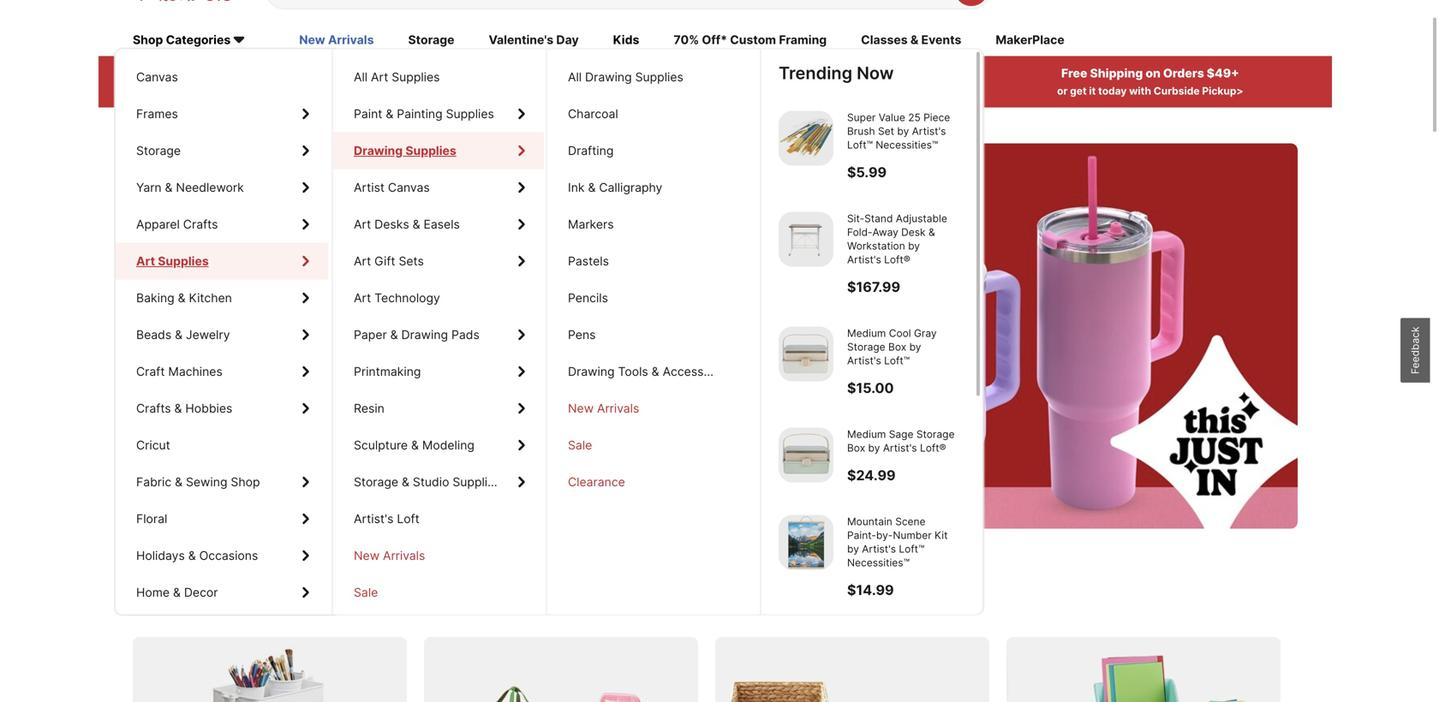 Task type: describe. For each thing, give the bounding box(es) containing it.
daily23us.
[[243, 85, 303, 97]]

$5.99
[[848, 164, 887, 181]]

super value 25 piece brush set by artist's loft™ necessities™
[[848, 111, 951, 151]]

craft for classes & events
[[136, 365, 165, 379]]

all art supplies link
[[333, 59, 544, 96]]

shop inside button
[[188, 408, 217, 423]]

machines for 70% off* custom framing
[[168, 365, 223, 379]]

canvas for storage
[[136, 70, 178, 84]]

decor for classes & events
[[184, 586, 218, 600]]

studio
[[413, 475, 449, 490]]

charcoal link
[[548, 96, 758, 132]]

apparel for new arrivals
[[136, 217, 180, 232]]

cricut link for 70% off* custom framing
[[116, 427, 328, 464]]

beads for valentine's day
[[136, 328, 172, 342]]

yarn for 70% off* custom framing
[[136, 180, 162, 195]]

shop tumblers
[[188, 408, 272, 423]]

credit
[[730, 85, 761, 97]]

crafts & hobbies link for 70% off* custom framing
[[116, 390, 328, 427]]

storage inside medium cool gray storage box by artist's loft™
[[848, 341, 886, 353]]

stand
[[865, 213, 893, 225]]

storage & studio supplies
[[354, 475, 501, 490]]

baking for storage
[[136, 291, 175, 306]]

orders
[[1164, 66, 1205, 81]]

shop for storage
[[231, 475, 260, 490]]

art supplies link for 70% off* custom framing
[[116, 243, 328, 280]]

to
[[407, 347, 427, 373]]

holidays & occasions for 70% off* custom framing
[[136, 549, 258, 563]]

0 vertical spatial new arrivals
[[299, 33, 374, 47]]

get
[[167, 235, 238, 287]]

necessities™ for $14.99
[[848, 557, 910, 569]]

creative
[[217, 589, 298, 614]]

painting
[[397, 107, 443, 121]]

mountain
[[848, 516, 893, 528]]

shop for classes & events
[[231, 475, 260, 490]]

storage
[[303, 589, 381, 614]]

2 vertical spatial new arrivals
[[354, 549, 425, 563]]

curbside
[[1154, 85, 1200, 97]]

holidays for new arrivals
[[136, 549, 185, 563]]

home for 70% off* custom framing
[[136, 586, 170, 600]]

sculpture
[[354, 438, 408, 453]]

shop categories link
[[133, 31, 265, 50]]

canvas link for kids
[[116, 59, 328, 96]]

regular
[[257, 66, 302, 81]]

crafts & hobbies link for storage
[[116, 390, 328, 427]]

1 vertical spatial new arrivals link
[[548, 390, 758, 427]]

with inside free shipping on orders $49+ or get it today with curbside pickup>
[[1130, 85, 1152, 97]]

holidays & occasions for shop categories
[[136, 549, 258, 563]]

holidays for valentine's day
[[136, 549, 185, 563]]

craft machines link for storage
[[116, 354, 328, 390]]

pencils link
[[548, 280, 758, 317]]

apparel for 70% off* custom framing
[[136, 217, 180, 232]]

item undefined image for $14.99
[[779, 515, 834, 570]]

crafts & hobbies for new arrivals
[[136, 402, 233, 416]]

home & decor link for new arrivals
[[116, 575, 328, 611]]

baking & kitchen link for kids
[[116, 280, 328, 317]]

cricut link for classes & events
[[116, 427, 328, 464]]

item undefined image for $167.99
[[779, 212, 834, 267]]

sit-stand adjustable fold-away desk & workstation by artist's loft®
[[848, 213, 948, 266]]

ink & calligraphy link
[[548, 169, 758, 206]]

blue, pink, and purple tumblers on red background image
[[133, 144, 1298, 529]]

sit-
[[848, 213, 865, 225]]

valentine's day link
[[489, 31, 579, 50]]

art technology
[[354, 291, 440, 306]]

yarn for shop categories
[[136, 180, 162, 195]]

art desks & easels link
[[333, 206, 544, 243]]

0 vertical spatial arrivals
[[328, 33, 374, 47]]

baking & kitchen link for storage
[[116, 280, 328, 317]]

artist's inside medium sage storage box by artist's loft®
[[883, 442, 917, 455]]

$20!
[[357, 283, 444, 335]]

cricut for shop categories
[[136, 438, 170, 453]]

scene
[[896, 516, 926, 528]]

artist's inside medium cool gray storage box by artist's loft™
[[848, 355, 882, 367]]

customize your tumbler to match your style.
[[167, 347, 601, 373]]

cricut for storage
[[136, 438, 170, 453]]

by inside mountain scene paint-by-number kit by artist's loft™ necessities™
[[848, 543, 859, 556]]

1 vertical spatial sale link
[[333, 575, 544, 611]]

away
[[873, 226, 899, 239]]

yarn & needlework link for storage
[[116, 169, 328, 206]]

classes
[[861, 33, 908, 47]]

paint-
[[848, 530, 877, 542]]

beads & jewelry for classes & events
[[136, 328, 230, 342]]

hobbies for new arrivals
[[185, 402, 233, 416]]

shop for 70% off* custom framing
[[231, 475, 260, 490]]

art supplies for storage
[[136, 254, 205, 269]]

frames for valentine's day
[[136, 107, 178, 121]]

yarn & needlework for shop categories
[[136, 180, 244, 195]]

pens link
[[548, 317, 758, 354]]

floral link for classes & events
[[116, 501, 328, 538]]

kitchen for classes & events
[[189, 291, 232, 306]]

loft® inside medium sage storage box by artist's loft®
[[920, 442, 947, 455]]

classes & events
[[861, 33, 962, 47]]

0 vertical spatial sale link
[[548, 427, 758, 464]]

details
[[797, 85, 832, 97]]

off*
[[702, 33, 728, 47]]

floral for classes & events
[[136, 512, 167, 527]]

all drawing supplies
[[568, 70, 684, 84]]

sewing for valentine's day
[[186, 475, 228, 490]]

cricut link for new arrivals
[[116, 427, 328, 464]]

beads & jewelry for valentine's day
[[136, 328, 230, 342]]

apparel crafts link for classes & events
[[116, 206, 328, 243]]

now
[[857, 63, 894, 84]]

yarn & needlework for classes & events
[[136, 180, 244, 195]]

when
[[578, 85, 606, 97]]

drawing up to
[[401, 328, 448, 342]]

artist's loft link
[[333, 501, 544, 538]]

box inside medium cool gray storage box by artist's loft™
[[889, 341, 907, 353]]

frames for 70% off* custom framing
[[136, 107, 178, 121]]

0 horizontal spatial on
[[187, 589, 212, 614]]

fabric & sewing shop for new arrivals
[[136, 475, 260, 490]]

beads for shop categories
[[136, 328, 172, 342]]

sculpture & modeling link
[[333, 427, 544, 464]]

art supplies link for classes & events
[[116, 243, 328, 280]]

home & decor link for 70% off* custom framing
[[116, 575, 328, 611]]

canvas link for shop categories
[[116, 59, 328, 96]]

markers
[[568, 217, 614, 232]]

1 vertical spatial for
[[385, 589, 414, 614]]

occasions for shop categories
[[199, 549, 258, 563]]

machines for kids
[[168, 365, 223, 379]]

beads & jewelry link for valentine's day
[[116, 317, 328, 354]]

storage link for shop categories
[[116, 132, 328, 169]]

three water hyacinth baskets in white, brown and tan image
[[716, 638, 990, 703]]

cool
[[889, 327, 912, 340]]

kit
[[935, 530, 948, 542]]

space.
[[480, 589, 547, 614]]

loft™ for $5.99
[[848, 139, 873, 151]]

easels
[[424, 217, 460, 232]]

canvas link for 70% off* custom framing
[[116, 59, 328, 96]]

frames link for storage
[[116, 96, 328, 132]]

frames for new arrivals
[[136, 107, 178, 121]]

needlework for classes & events
[[176, 180, 244, 195]]

paper & drawing pads
[[354, 328, 480, 342]]

custom
[[730, 33, 777, 47]]

home & decor for storage
[[136, 586, 218, 600]]

...
[[608, 235, 649, 287]]

craft for kids
[[136, 365, 165, 379]]

storage & studio supplies link
[[333, 464, 544, 501]]

paint & painting supplies
[[354, 107, 494, 121]]

25
[[909, 111, 921, 124]]

decor for 70% off* custom framing
[[184, 586, 218, 600]]

frames link for new arrivals
[[116, 96, 328, 132]]

save
[[133, 589, 182, 614]]

pencils
[[568, 291, 608, 306]]

get your tumbler here ... for under $20!
[[167, 235, 649, 335]]

art supplies for shop categories
[[136, 254, 205, 269]]

valentine's
[[489, 33, 554, 47]]

holidays & occasions for new arrivals
[[136, 549, 258, 563]]

paint & painting supplies link
[[333, 96, 544, 132]]

storage link for new arrivals
[[116, 132, 328, 169]]

yarn for new arrivals
[[136, 180, 162, 195]]

craft machines for 70% off* custom framing
[[136, 365, 223, 379]]

free
[[1062, 66, 1088, 81]]

ink & calligraphy
[[568, 180, 663, 195]]

modeling
[[422, 438, 475, 453]]

apply>
[[844, 85, 880, 97]]

loft™ inside medium cool gray storage box by artist's loft™
[[885, 355, 910, 367]]

70% off* custom framing link
[[674, 31, 827, 50]]

crafts & hobbies for storage
[[136, 402, 233, 416]]

shipping
[[1090, 66, 1143, 81]]

craft machines link for shop categories
[[116, 354, 328, 390]]

70%
[[674, 33, 699, 47]]

technology
[[375, 291, 440, 306]]

by inside medium cool gray storage box by artist's loft™
[[910, 341, 922, 353]]

yarn & needlework link for 70% off* custom framing
[[116, 169, 328, 206]]

beads for classes & events
[[136, 328, 172, 342]]

printmaking
[[354, 365, 421, 379]]

number
[[893, 530, 932, 542]]

decor for storage
[[184, 586, 218, 600]]

markers link
[[548, 206, 758, 243]]

hobbies for shop categories
[[185, 402, 233, 416]]

fabric for kids
[[136, 475, 172, 490]]

machines for storage
[[168, 365, 223, 379]]

sewing for 70% off* custom framing
[[186, 475, 228, 490]]

trending
[[779, 63, 853, 84]]

holidays & occasions for classes & events
[[136, 549, 258, 563]]

on inside free shipping on orders $49+ or get it today with curbside pickup>
[[1146, 66, 1161, 81]]

fabric & sewing shop link for valentine's day
[[116, 464, 328, 501]]

fabric & sewing shop link for kids
[[116, 464, 328, 501]]

shop categories
[[133, 33, 231, 47]]

kitchen for storage
[[189, 291, 232, 306]]

art desks & easels
[[354, 217, 460, 232]]

by inside super value 25 piece brush set by artist's loft™ necessities™
[[898, 125, 909, 138]]

20% off all regular price purchases with code daily23us. exclusions apply>
[[187, 66, 401, 97]]

floral link for 70% off* custom framing
[[116, 501, 328, 538]]

0 vertical spatial new arrivals link
[[299, 31, 374, 50]]

card.³
[[763, 85, 795, 97]]

artist's inside sit-stand adjustable fold-away desk & workstation by artist's loft®
[[848, 254, 882, 266]]



Task type: locate. For each thing, give the bounding box(es) containing it.
you
[[608, 85, 627, 97]]

box up $24.99
[[848, 442, 866, 455]]

crafts & hobbies for classes & events
[[136, 402, 233, 416]]

& inside earn 9% in rewards when you use your michaels™ credit card.³ details & apply>
[[835, 85, 842, 97]]

by inside medium sage storage box by artist's loft®
[[869, 442, 880, 455]]

1 item undefined image from the top
[[779, 111, 834, 166]]

baking & kitchen
[[136, 291, 232, 306], [136, 291, 232, 306], [136, 291, 232, 306], [136, 291, 232, 306], [136, 291, 232, 306], [136, 291, 232, 306], [136, 291, 232, 306], [136, 291, 232, 306]]

baking & kitchen for classes & events
[[136, 291, 232, 306]]

necessities™ for $5.99
[[876, 139, 939, 151]]

0 horizontal spatial box
[[848, 442, 866, 455]]

2 with from the left
[[1130, 85, 1152, 97]]

apparel crafts link for shop categories
[[116, 206, 328, 243]]

shop tumblers button
[[167, 395, 293, 436]]

0 vertical spatial necessities™
[[876, 139, 939, 151]]

0 vertical spatial on
[[1146, 66, 1161, 81]]

loft™ down brush
[[848, 139, 873, 151]]

sewing for kids
[[186, 475, 228, 490]]

new down 'style.'
[[568, 402, 594, 416]]

your inside earn 9% in rewards when you use your michaels™ credit card.³ details & apply>
[[650, 85, 673, 97]]

cricut link
[[116, 427, 328, 464], [116, 427, 328, 464], [116, 427, 328, 464], [116, 427, 328, 464], [116, 427, 328, 464], [116, 427, 328, 464], [116, 427, 328, 464], [116, 427, 328, 464]]

art supplies link for storage
[[116, 243, 328, 280]]

new arrivals down artist's loft
[[354, 549, 425, 563]]

necessities™ inside super value 25 piece brush set by artist's loft™ necessities™
[[876, 139, 939, 151]]

loft® down workstation
[[885, 254, 911, 266]]

fabric & sewing shop for 70% off* custom framing
[[136, 475, 260, 490]]

drawing up you
[[585, 70, 632, 84]]

medium inside medium sage storage box by artist's loft®
[[848, 428, 886, 441]]

0 vertical spatial box
[[889, 341, 907, 353]]

save on creative storage for every space.
[[133, 589, 547, 614]]

storage link for valentine's day
[[116, 132, 328, 169]]

2 vertical spatial new
[[354, 549, 380, 563]]

sale link
[[548, 427, 758, 464], [333, 575, 544, 611]]

match
[[432, 347, 493, 373]]

calligraphy
[[599, 180, 663, 195]]

loft™ inside super value 25 piece brush set by artist's loft™ necessities™
[[848, 139, 873, 151]]

fabric for storage
[[136, 475, 172, 490]]

canvas for new arrivals
[[136, 70, 178, 84]]

for left every
[[385, 589, 414, 614]]

medium inside medium cool gray storage box by artist's loft™
[[848, 327, 886, 340]]

needlework for storage
[[176, 180, 244, 195]]

art
[[371, 70, 388, 84], [354, 217, 371, 232], [136, 254, 154, 269], [136, 254, 154, 269], [136, 254, 154, 269], [136, 254, 154, 269], [136, 254, 154, 269], [136, 254, 154, 269], [136, 254, 154, 269], [136, 254, 155, 269], [354, 254, 371, 269], [354, 291, 371, 306]]

holidays & occasions link for valentine's day
[[116, 538, 328, 575]]

it
[[1090, 85, 1096, 97]]

loft™ down the cool
[[885, 355, 910, 367]]

item undefined image for $24.99
[[779, 428, 834, 483]]

beads & jewelry link for new arrivals
[[116, 317, 328, 354]]

holidays for 70% off* custom framing
[[136, 549, 185, 563]]

fabric & sewing shop for valentine's day
[[136, 475, 260, 490]]

new down artist's loft
[[354, 549, 380, 563]]

hobbies for storage
[[185, 402, 233, 416]]

artist
[[354, 180, 385, 195]]

3 item undefined image from the top
[[779, 327, 834, 382]]

holiday storage containers image
[[424, 638, 698, 703]]

with right today
[[1130, 85, 1152, 97]]

holidays & occasions link
[[116, 538, 328, 575], [116, 538, 328, 575], [116, 538, 328, 575], [116, 538, 328, 575], [116, 538, 328, 575], [116, 538, 328, 575], [116, 538, 328, 575], [116, 538, 328, 575]]

apparel for kids
[[136, 217, 180, 232]]

arrivals up purchases
[[328, 33, 374, 47]]

box inside medium sage storage box by artist's loft®
[[848, 442, 866, 455]]

medium left sage
[[848, 428, 886, 441]]

item undefined image left paint-
[[779, 515, 834, 570]]

with down 20%
[[191, 85, 213, 97]]

beads for storage
[[136, 328, 172, 342]]

beads
[[136, 328, 172, 342], [136, 328, 172, 342], [136, 328, 172, 342], [136, 328, 172, 342], [136, 328, 172, 342], [136, 328, 172, 342], [136, 328, 172, 342], [136, 328, 172, 342]]

crafts & hobbies link
[[116, 390, 328, 427], [116, 390, 328, 427], [116, 390, 328, 427], [116, 390, 328, 427], [116, 390, 328, 427], [116, 390, 328, 427], [116, 390, 328, 427], [116, 390, 328, 427]]

occasions for new arrivals
[[199, 549, 258, 563]]

sale link down artist's loft link
[[333, 575, 544, 611]]

1 horizontal spatial arrivals
[[383, 549, 425, 563]]

baking & kitchen for storage
[[136, 291, 232, 306]]

drawing up artist
[[354, 144, 403, 158]]

craft for new arrivals
[[136, 365, 165, 379]]

2 vertical spatial loft™
[[899, 543, 925, 556]]

holidays for storage
[[136, 549, 185, 563]]

tools
[[618, 365, 649, 379]]

loft™ down number
[[899, 543, 925, 556]]

0 horizontal spatial new
[[299, 33, 325, 47]]

sale link up clearance
[[548, 427, 758, 464]]

by inside sit-stand adjustable fold-away desk & workstation by artist's loft®
[[908, 240, 920, 252]]

baking for valentine's day
[[136, 291, 175, 306]]

apparel crafts link for kids
[[116, 206, 328, 243]]

clearance
[[568, 475, 625, 490]]

desk
[[902, 226, 926, 239]]

gift
[[375, 254, 396, 269]]

machines for shop categories
[[168, 365, 223, 379]]

by down paint-
[[848, 543, 859, 556]]

art supplies
[[136, 254, 205, 269], [136, 254, 205, 269], [136, 254, 205, 269], [136, 254, 205, 269], [136, 254, 205, 269], [136, 254, 205, 269], [136, 254, 205, 269], [136, 254, 209, 269]]

canvas link
[[116, 59, 328, 96], [116, 59, 328, 96], [116, 59, 328, 96], [116, 59, 328, 96], [116, 59, 328, 96], [116, 59, 328, 96], [116, 59, 328, 96], [116, 59, 328, 96]]

beads & jewelry link for shop categories
[[116, 317, 328, 354]]

makerplace link
[[996, 31, 1065, 50]]

floral link for shop categories
[[116, 501, 328, 538]]

2 horizontal spatial all
[[568, 70, 582, 84]]

0 horizontal spatial arrivals
[[328, 33, 374, 47]]

artist's down piece
[[912, 125, 946, 138]]

2 horizontal spatial new
[[568, 402, 594, 416]]

paint
[[354, 107, 383, 121]]

new arrivals link up 'price'
[[299, 31, 374, 50]]

artist's loft
[[354, 512, 420, 527]]

floral link
[[116, 501, 328, 538], [116, 501, 328, 538], [116, 501, 328, 538], [116, 501, 328, 538], [116, 501, 328, 538], [116, 501, 328, 538], [116, 501, 328, 538], [116, 501, 328, 538]]

cricut link for storage
[[116, 427, 328, 464]]

craft machines for storage
[[136, 365, 223, 379]]

all right off
[[238, 66, 254, 81]]

necessities™ down set
[[876, 139, 939, 151]]

0 horizontal spatial sale link
[[333, 575, 544, 611]]

apparel crafts for valentine's day
[[136, 217, 218, 232]]

by right set
[[898, 125, 909, 138]]

baking & kitchen link for shop categories
[[116, 280, 328, 317]]

item undefined image
[[779, 111, 834, 166], [779, 212, 834, 267], [779, 327, 834, 382], [779, 428, 834, 483], [779, 515, 834, 570]]

artist's left loft at the bottom of page
[[354, 512, 394, 527]]

decor for valentine's day
[[184, 586, 218, 600]]

item undefined image left $15.00 in the bottom right of the page
[[779, 327, 834, 382]]

yarn for valentine's day
[[136, 180, 162, 195]]

for
[[167, 283, 223, 335], [385, 589, 414, 614]]

makerplace
[[996, 33, 1065, 47]]

new up 'price'
[[299, 33, 325, 47]]

accessories
[[663, 365, 732, 379]]

drawing tools & accessories link
[[548, 354, 758, 390]]

with inside the 20% off all regular price purchases with code daily23us. exclusions apply>
[[191, 85, 213, 97]]

home
[[136, 586, 170, 600], [136, 586, 170, 600], [136, 586, 170, 600], [136, 586, 170, 600], [136, 586, 170, 600], [136, 586, 170, 600], [136, 586, 170, 600], [136, 586, 170, 600]]

jewelry for kids
[[186, 328, 230, 342]]

artist's inside mountain scene paint-by-number kit by artist's loft™ necessities™
[[862, 543, 896, 556]]

new arrivals up 'price'
[[299, 33, 374, 47]]

storage link for storage
[[116, 132, 328, 169]]

on up the curbside
[[1146, 66, 1161, 81]]

artist's down sage
[[883, 442, 917, 455]]

by down desk
[[908, 240, 920, 252]]

1 horizontal spatial on
[[1146, 66, 1161, 81]]

cricut link for kids
[[116, 427, 328, 464]]

2 item undefined image from the top
[[779, 212, 834, 267]]

loft® up scene
[[920, 442, 947, 455]]

on right save
[[187, 589, 212, 614]]

& inside sit-stand adjustable fold-away desk & workstation by artist's loft®
[[929, 226, 936, 239]]

desks
[[375, 217, 409, 232]]

0 horizontal spatial with
[[191, 85, 213, 97]]

tumblers
[[220, 408, 272, 423]]

medium for $15.00
[[848, 327, 886, 340]]

item undefined image down details
[[779, 111, 834, 166]]

1 with from the left
[[191, 85, 213, 97]]

1 vertical spatial new
[[568, 402, 594, 416]]

home & decor for shop categories
[[136, 586, 218, 600]]

value
[[879, 111, 906, 124]]

jewelry
[[186, 328, 230, 342], [186, 328, 230, 342], [186, 328, 230, 342], [186, 328, 230, 342], [186, 328, 230, 342], [186, 328, 230, 342], [186, 328, 230, 342], [186, 328, 230, 342]]

by up $24.99
[[869, 442, 880, 455]]

baking for new arrivals
[[136, 291, 175, 306]]

1 medium from the top
[[848, 327, 886, 340]]

floral link for storage
[[116, 501, 328, 538]]

1 horizontal spatial sale
[[568, 438, 592, 453]]

loft®
[[885, 254, 911, 266], [920, 442, 947, 455]]

get
[[1071, 85, 1087, 97]]

0 vertical spatial new
[[299, 33, 325, 47]]

charcoal
[[568, 107, 618, 121]]

yarn & needlework link for classes & events
[[116, 169, 328, 206]]

drawing tools & accessories
[[568, 365, 732, 379]]

canvas for classes & events
[[136, 70, 178, 84]]

white rolling cart with art supplies image
[[133, 638, 407, 703]]

fabric for valentine's day
[[136, 475, 172, 490]]

1 vertical spatial arrivals
[[597, 402, 640, 416]]

medium left the cool
[[848, 327, 886, 340]]

floral for shop categories
[[136, 512, 167, 527]]

resin link
[[333, 390, 544, 427]]

new arrivals down tools
[[568, 402, 640, 416]]

frames for storage
[[136, 107, 178, 121]]

box down the cool
[[889, 341, 907, 353]]

beads & jewelry for 70% off* custom framing
[[136, 328, 230, 342]]

home & decor link for storage
[[116, 575, 328, 611]]

machines for valentine's day
[[168, 365, 223, 379]]

necessities™ inside mountain scene paint-by-number kit by artist's loft™ necessities™
[[848, 557, 910, 569]]

0 horizontal spatial sale
[[354, 586, 378, 600]]

sale
[[568, 438, 592, 453], [354, 586, 378, 600]]

2 vertical spatial new arrivals link
[[333, 538, 544, 575]]

fabric & sewing shop link
[[116, 464, 328, 501], [116, 464, 328, 501], [116, 464, 328, 501], [116, 464, 328, 501], [116, 464, 328, 501], [116, 464, 328, 501], [116, 464, 328, 501], [116, 464, 328, 501]]

item undefined image left sit-
[[779, 212, 834, 267]]

earn
[[671, 66, 698, 81]]

loft™
[[848, 139, 873, 151], [885, 355, 910, 367], [899, 543, 925, 556]]

yarn for classes & events
[[136, 180, 162, 195]]

yarn
[[136, 180, 162, 195], [136, 180, 162, 195], [136, 180, 162, 195], [136, 180, 162, 195], [136, 180, 162, 195], [136, 180, 162, 195], [136, 180, 162, 195], [136, 180, 162, 195]]

occasions
[[199, 549, 258, 563], [199, 549, 258, 563], [199, 549, 258, 563], [199, 549, 258, 563], [199, 549, 258, 563], [199, 549, 258, 563], [199, 549, 258, 563], [199, 549, 258, 563]]

baking & kitchen link
[[116, 280, 328, 317], [116, 280, 328, 317], [116, 280, 328, 317], [116, 280, 328, 317], [116, 280, 328, 317], [116, 280, 328, 317], [116, 280, 328, 317], [116, 280, 328, 317]]

trending now
[[779, 63, 894, 84]]

use
[[629, 85, 648, 97]]

0 vertical spatial medium
[[848, 327, 886, 340]]

4 item undefined image from the top
[[779, 428, 834, 483]]

kids
[[613, 33, 640, 47]]

0 vertical spatial sale
[[568, 438, 592, 453]]

all up 'apply>'
[[354, 70, 368, 84]]

piece
[[924, 111, 951, 124]]

art supplies for 70% off* custom framing
[[136, 254, 205, 269]]

2 medium from the top
[[848, 428, 886, 441]]

necessities™ down by-
[[848, 557, 910, 569]]

on
[[1146, 66, 1161, 81], [187, 589, 212, 614]]

clearance link
[[548, 464, 758, 501]]

for inside get your tumbler here ... for under $20!
[[167, 283, 223, 335]]

cricut
[[136, 438, 170, 453], [136, 438, 170, 453], [136, 438, 170, 453], [136, 438, 170, 453], [136, 438, 170, 453], [136, 438, 170, 453], [136, 438, 170, 453], [136, 438, 170, 453]]

1 vertical spatial medium
[[848, 428, 886, 441]]

price
[[305, 66, 336, 81]]

classes & events link
[[861, 31, 962, 50]]

baking for 70% off* custom framing
[[136, 291, 175, 306]]

home & decor link for valentine's day
[[116, 575, 328, 611]]

craft for valentine's day
[[136, 365, 165, 379]]

0 horizontal spatial all
[[238, 66, 254, 81]]

loft™ inside mountain scene paint-by-number kit by artist's loft™ necessities™
[[899, 543, 925, 556]]

item undefined image for $15.00
[[779, 327, 834, 382]]

set
[[878, 125, 895, 138]]

canvas for kids
[[136, 70, 178, 84]]

kitchen for 70% off* custom framing
[[189, 291, 232, 306]]

70% off* custom framing
[[674, 33, 827, 47]]

apparel crafts link for storage
[[116, 206, 328, 243]]

cricut link for valentine's day
[[116, 427, 328, 464]]

holidays & occasions link for 70% off* custom framing
[[116, 538, 328, 575]]

beads & jewelry link for storage
[[116, 317, 328, 354]]

loft® inside sit-stand adjustable fold-away desk & workstation by artist's loft®
[[885, 254, 911, 266]]

5 item undefined image from the top
[[779, 515, 834, 570]]

arrivals down loft at the bottom of page
[[383, 549, 425, 563]]

all drawing supplies link
[[548, 59, 758, 96]]

crafts & hobbies for kids
[[136, 402, 233, 416]]

home & decor for valentine's day
[[136, 586, 218, 600]]

1 horizontal spatial for
[[385, 589, 414, 614]]

1 horizontal spatial all
[[354, 70, 368, 84]]

day
[[557, 33, 579, 47]]

paper & drawing pads link
[[333, 317, 544, 354]]

frames link for valentine's day
[[116, 96, 328, 132]]

sage
[[889, 428, 914, 441]]

1 horizontal spatial sale link
[[548, 427, 758, 464]]

by down gray
[[910, 341, 922, 353]]

new arrivals link up every
[[333, 538, 544, 575]]

storage inside medium sage storage box by artist's loft®
[[917, 428, 955, 441]]

sale down artist's loft
[[354, 586, 378, 600]]

1 vertical spatial loft®
[[920, 442, 947, 455]]

home for valentine's day
[[136, 586, 170, 600]]

artist canvas link
[[333, 169, 544, 206]]

1 horizontal spatial box
[[889, 341, 907, 353]]

storage link for kids
[[116, 132, 328, 169]]

art gift sets
[[354, 254, 424, 269]]

home & decor for new arrivals
[[136, 586, 218, 600]]

rewards
[[736, 66, 787, 81]]

decor
[[184, 586, 218, 600], [184, 586, 218, 600], [184, 586, 218, 600], [184, 586, 218, 600], [184, 586, 218, 600], [184, 586, 218, 600], [184, 586, 218, 600], [184, 586, 218, 600]]

all up when
[[568, 70, 582, 84]]

home & decor link for shop categories
[[116, 575, 328, 611]]

new arrivals link down drawing tools & accessories
[[548, 390, 758, 427]]

machines for new arrivals
[[168, 365, 223, 379]]

cricut for classes & events
[[136, 438, 170, 453]]

frames for kids
[[136, 107, 178, 121]]

medium cool gray storage box by artist's loft™
[[848, 327, 937, 367]]

all for all drawing supplies
[[568, 70, 582, 84]]

baking & kitchen for shop categories
[[136, 291, 232, 306]]

tumbler inside get your tumbler here ... for under $20!
[[347, 235, 501, 287]]

0 horizontal spatial for
[[167, 283, 223, 335]]

arrivals down tools
[[597, 402, 640, 416]]

1 horizontal spatial loft®
[[920, 442, 947, 455]]

hobbies for 70% off* custom framing
[[185, 402, 233, 416]]

1 vertical spatial sale
[[354, 586, 378, 600]]

apparel crafts link
[[116, 206, 328, 243], [116, 206, 328, 243], [116, 206, 328, 243], [116, 206, 328, 243], [116, 206, 328, 243], [116, 206, 328, 243], [116, 206, 328, 243], [116, 206, 328, 243]]

home & decor link
[[116, 575, 328, 611], [116, 575, 328, 611], [116, 575, 328, 611], [116, 575, 328, 611], [116, 575, 328, 611], [116, 575, 328, 611], [116, 575, 328, 611], [116, 575, 328, 611]]

drawing down the pens
[[568, 365, 615, 379]]

sale for the bottom "sale" link
[[354, 586, 378, 600]]

0 horizontal spatial loft®
[[885, 254, 911, 266]]

sale up clearance
[[568, 438, 592, 453]]

canvas link for new arrivals
[[116, 59, 328, 96]]

2 vertical spatial arrivals
[[383, 549, 425, 563]]

earn 9% in rewards when you use your michaels™ credit card.³ details & apply>
[[578, 66, 880, 97]]

yarn for kids
[[136, 180, 162, 195]]

all inside the 20% off all regular price purchases with code daily23us. exclusions apply>
[[238, 66, 254, 81]]

resin
[[354, 402, 385, 416]]

artist's inside super value 25 piece brush set by artist's loft™ necessities™
[[912, 125, 946, 138]]

1 horizontal spatial with
[[1130, 85, 1152, 97]]

beads & jewelry link for kids
[[116, 317, 328, 354]]

under
[[233, 283, 347, 335]]

sets
[[399, 254, 424, 269]]

art gift sets link
[[333, 243, 544, 280]]

0 vertical spatial loft®
[[885, 254, 911, 266]]

canvas inside artist canvas link
[[388, 180, 430, 195]]

1 vertical spatial necessities™
[[848, 557, 910, 569]]

colorful plastic storage bins image
[[1007, 638, 1281, 703]]

1 vertical spatial tumbler
[[324, 347, 402, 373]]

20%
[[187, 66, 214, 81]]

1 vertical spatial loft™
[[885, 355, 910, 367]]

holidays for classes & events
[[136, 549, 185, 563]]

artist's down by-
[[862, 543, 896, 556]]

brush
[[848, 125, 876, 138]]

0 vertical spatial loft™
[[848, 139, 873, 151]]

frames link
[[116, 96, 328, 132], [116, 96, 328, 132], [116, 96, 328, 132], [116, 96, 328, 132], [116, 96, 328, 132], [116, 96, 328, 132], [116, 96, 328, 132], [116, 96, 328, 132]]

1 vertical spatial box
[[848, 442, 866, 455]]

artist's up $15.00 in the bottom right of the page
[[848, 355, 882, 367]]

occasions for valentine's day
[[199, 549, 258, 563]]

0 vertical spatial tumbler
[[347, 235, 501, 287]]

for up customize
[[167, 283, 223, 335]]

artist's down workstation
[[848, 254, 882, 266]]

craft for storage
[[136, 365, 165, 379]]

$49+
[[1207, 66, 1240, 81]]

shop
[[133, 33, 163, 47], [188, 408, 217, 423], [231, 475, 260, 490], [231, 475, 260, 490], [231, 475, 260, 490], [231, 475, 260, 490], [231, 475, 260, 490], [231, 475, 260, 490], [231, 475, 260, 490], [231, 475, 260, 490]]

1 vertical spatial on
[[187, 589, 212, 614]]

sewing for classes & events
[[186, 475, 228, 490]]

1 vertical spatial new arrivals
[[568, 402, 640, 416]]

1 horizontal spatial new
[[354, 549, 380, 563]]

2 horizontal spatial arrivals
[[597, 402, 640, 416]]

0 vertical spatial for
[[167, 283, 223, 335]]

yarn & needlework for kids
[[136, 180, 244, 195]]

your inside get your tumbler here ... for under $20!
[[248, 235, 336, 287]]

off
[[216, 66, 235, 81]]

apparel for valentine's day
[[136, 217, 180, 232]]

item undefined image left $24.99
[[779, 428, 834, 483]]

baking & kitchen link for classes & events
[[116, 280, 328, 317]]



Task type: vqa. For each thing, say whether or not it's contained in the screenshot.
earrings,
no



